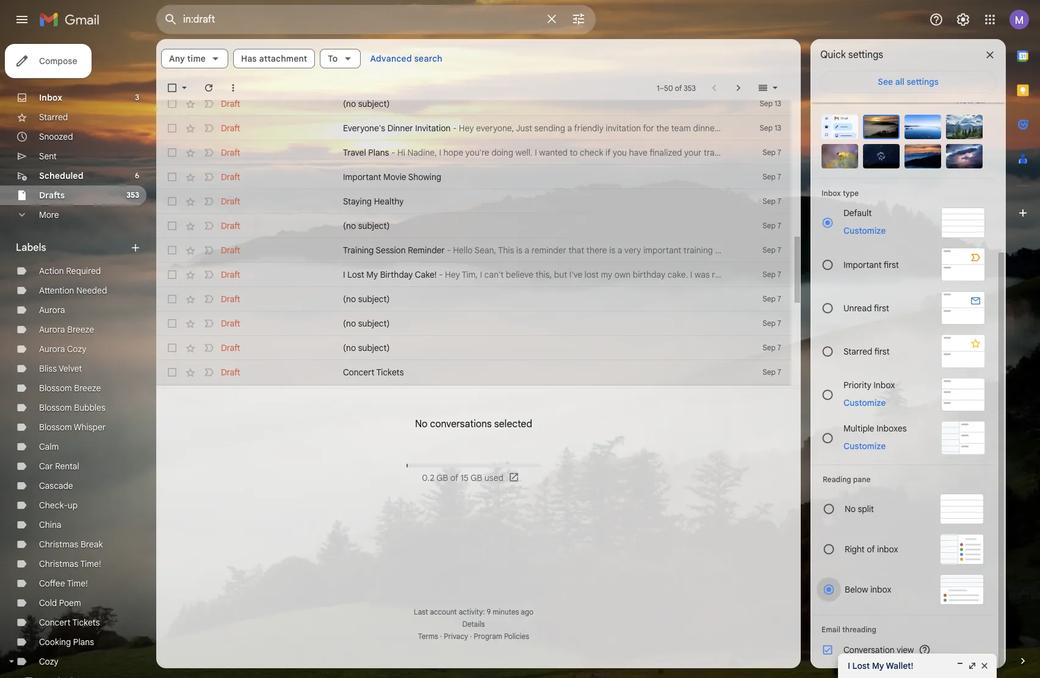 Task type: describe. For each thing, give the bounding box(es) containing it.
selected
[[494, 418, 533, 431]]

christmas time! link
[[39, 559, 101, 570]]

cold poem link
[[39, 598, 81, 609]]

no conversations selected main content
[[156, 39, 1013, 669]]

(no subject) link for 13th row from the bottom of the "no conversations selected" main content
[[343, 98, 724, 110]]

reading pane element
[[823, 475, 984, 484]]

13 for (no subject)
[[775, 99, 782, 108]]

9
[[487, 608, 491, 617]]

(no for (no subject) link related to 5th row from the bottom
[[343, 294, 356, 305]]

attention
[[39, 285, 74, 296]]

details
[[463, 620, 485, 629]]

hello
[[453, 245, 473, 256]]

car rental
[[39, 461, 79, 472]]

china link
[[39, 520, 61, 531]]

11 row from the top
[[156, 336, 791, 360]]

staying
[[343, 196, 372, 207]]

7 for 5th row from the bottom
[[778, 294, 782, 304]]

10 row from the top
[[156, 311, 791, 336]]

5 subject) from the top
[[358, 343, 390, 354]]

draft for not important switch associated with 4th row from the bottom
[[221, 318, 240, 329]]

not important switch for 11th row from the bottom of the "no conversations selected" main content
[[203, 147, 215, 159]]

13 row from the top
[[156, 385, 791, 409]]

important movie showing link
[[343, 171, 724, 183]]

last account activity: 9 minutes ago details terms · privacy · program policies
[[414, 608, 534, 641]]

my for birthday
[[367, 269, 378, 280]]

(no for 4th row from the bottom (no subject) link
[[343, 318, 356, 329]]

minimize image
[[956, 661, 966, 671]]

nadine,
[[408, 147, 437, 158]]

aurora for aurora breeze
[[39, 324, 65, 335]]

well.
[[516, 147, 533, 158]]

sep 13 for (no subject)
[[760, 99, 782, 108]]

inbox type
[[822, 189, 859, 198]]

draft for 5th row not important switch
[[221, 196, 240, 207]]

4 (no subject) from the top
[[343, 318, 390, 329]]

my for wallet!
[[873, 661, 885, 672]]

drafts link
[[39, 190, 65, 201]]

7 for 5th row
[[778, 197, 782, 206]]

8 row from the top
[[156, 263, 791, 287]]

drafts
[[39, 190, 65, 201]]

email
[[822, 625, 841, 635]]

1 if from the left
[[606, 147, 611, 158]]

privacy link
[[444, 632, 468, 641]]

draft for not important switch for 7th row from the bottom
[[221, 245, 240, 256]]

priority inbox
[[844, 380, 895, 391]]

blossom for blossom breeze
[[39, 383, 72, 394]]

1 row from the top
[[156, 92, 791, 116]]

(no subject) link for eighth row from the bottom of the "no conversations selected" main content
[[343, 220, 724, 232]]

customize button for default
[[837, 224, 894, 238]]

unread
[[844, 303, 872, 314]]

cascade link
[[39, 481, 73, 492]]

close image
[[980, 661, 990, 671]]

2 you from the left
[[927, 147, 941, 158]]

1 is from the left
[[517, 245, 523, 256]]

not important switch for 4th row from the bottom
[[203, 318, 215, 330]]

starred link
[[39, 112, 68, 123]]

to
[[328, 53, 338, 64]]

cold poem
[[39, 598, 81, 609]]

velvet
[[59, 363, 82, 374]]

calm
[[39, 442, 59, 453]]

inbox for inbox
[[39, 92, 62, 103]]

break
[[81, 539, 103, 550]]

that
[[569, 245, 585, 256]]

settings image
[[956, 12, 971, 27]]

sent
[[39, 151, 57, 162]]

sep 7 for 11th row
[[763, 343, 782, 352]]

12 row from the top
[[156, 360, 791, 385]]

concert inside "labels" navigation
[[39, 617, 71, 628]]

lost for i lost my birthday cake! -
[[348, 269, 364, 280]]

attachment
[[259, 53, 307, 64]]

labels heading
[[16, 242, 129, 254]]

to button
[[320, 49, 361, 68]]

bliss
[[39, 363, 57, 374]]

2 horizontal spatial of
[[867, 544, 875, 555]]

has attachment button
[[233, 49, 315, 68]]

4 7 from the top
[[778, 221, 782, 230]]

last
[[414, 608, 428, 617]]

1 horizontal spatial concert tickets link
[[343, 366, 724, 379]]

0 horizontal spatial cozy
[[39, 657, 58, 668]]

3 subject) from the top
[[358, 294, 390, 305]]

important for important first
[[844, 259, 882, 270]]

3 (no subject) from the top
[[343, 294, 390, 305]]

draft for not important switch corresponding to 4th row from the top of the "no conversations selected" main content
[[221, 172, 240, 183]]

lost for i lost my wallet!
[[853, 661, 870, 672]]

multiple
[[844, 423, 875, 434]]

1 draft from the top
[[221, 98, 240, 109]]

not important switch for 7th row from the bottom
[[203, 244, 215, 257]]

required
[[66, 266, 101, 277]]

christmas time!
[[39, 559, 101, 570]]

353 inside "no conversations selected" main content
[[684, 83, 696, 93]]

2 (no subject) from the top
[[343, 220, 390, 231]]

draft for not important switch related to 11th row from the bottom of the "no conversations selected" main content
[[221, 147, 240, 158]]

hope
[[444, 147, 464, 158]]

any time button
[[161, 49, 228, 68]]

(no for (no subject) link corresponding to eighth row from the bottom of the "no conversations selected" main content
[[343, 220, 356, 231]]

ago
[[521, 608, 534, 617]]

no for no split
[[845, 504, 856, 515]]

first for important first
[[884, 259, 900, 270]]

concert inside row
[[343, 367, 375, 378]]

breeze for aurora breeze
[[67, 324, 94, 335]]

travel
[[343, 147, 366, 158]]

action
[[39, 266, 64, 277]]

7 for 11th row from the bottom of the "no conversations selected" main content
[[778, 148, 782, 157]]

pop out image
[[968, 661, 978, 671]]

draft for 5th row from the bottom's not important switch
[[221, 294, 240, 305]]

minutes
[[493, 608, 519, 617]]

maria
[[912, 245, 933, 256]]

i down conversation
[[848, 661, 851, 672]]

2 · from the left
[[470, 632, 472, 641]]

tickets inside "no conversations selected" main content
[[377, 367, 404, 378]]

13 for everyone's dinner invitation
[[775, 123, 782, 133]]

christmas for christmas time!
[[39, 559, 78, 570]]

reading pane
[[823, 475, 871, 484]]

this
[[498, 245, 514, 256]]

7 for 12th row
[[778, 368, 782, 377]]

(no subject) link for 4th row from the bottom
[[343, 318, 724, 330]]

bubbles
[[74, 402, 105, 413]]

not important switch for 11th row
[[203, 342, 215, 354]]

search
[[414, 53, 443, 64]]

inbox link
[[39, 92, 62, 103]]

6 row from the top
[[156, 214, 791, 238]]

invitation
[[415, 123, 451, 134]]

4 subject) from the top
[[358, 318, 390, 329]]

car rental link
[[39, 461, 79, 472]]

type
[[843, 189, 859, 198]]

5 7 from the top
[[778, 246, 782, 255]]

staying healthy
[[343, 196, 404, 207]]

first for starred first
[[875, 346, 890, 357]]

coffee time! link
[[39, 578, 88, 589]]

gmail image
[[39, 7, 106, 32]]

movie
[[384, 172, 407, 183]]

(no for (no subject) link associated with 11th row
[[343, 343, 356, 354]]

sep 7 for 5th row
[[763, 197, 782, 206]]

any
[[169, 53, 185, 64]]

activity:
[[459, 608, 485, 617]]

2 gb from the left
[[471, 473, 483, 484]]

healthy
[[374, 196, 404, 207]]

- right invitation
[[453, 123, 457, 134]]

1
[[657, 83, 660, 93]]

there
[[587, 245, 607, 256]]

training
[[343, 245, 374, 256]]

doing
[[492, 147, 514, 158]]

aurora link
[[39, 305, 65, 316]]

2 draft from the top
[[221, 123, 240, 134]]

plans for cooking
[[73, 637, 94, 648]]

not important switch for eighth row from the bottom of the "no conversations selected" main content
[[203, 220, 215, 232]]

1 gb from the left
[[437, 473, 448, 484]]

action required link
[[39, 266, 101, 277]]

wallet!
[[887, 661, 914, 672]]

4 row from the top
[[156, 165, 791, 189]]

customize button for multiple inboxes
[[837, 439, 894, 453]]

check-up link
[[39, 500, 78, 511]]

2 a from the left
[[618, 245, 623, 256]]

poem
[[59, 598, 81, 609]]

pane
[[854, 475, 871, 484]]

more
[[39, 209, 59, 220]]

(no for (no subject) link associated with 13th row from the bottom of the "no conversations selected" main content
[[343, 98, 356, 109]]

inbox type element
[[822, 189, 986, 198]]

aurora breeze link
[[39, 324, 94, 335]]

default
[[844, 208, 872, 219]]

advanced search options image
[[567, 7, 591, 31]]

blossom whisper
[[39, 422, 106, 433]]



Task type: locate. For each thing, give the bounding box(es) containing it.
0 vertical spatial inbox
[[878, 544, 899, 555]]

no conversations selected
[[415, 418, 533, 431]]

0 horizontal spatial plans
[[73, 637, 94, 648]]

1 horizontal spatial inbox
[[822, 189, 841, 198]]

0 vertical spatial cozy
[[67, 344, 86, 355]]

1 you from the left
[[613, 147, 627, 158]]

· right terms
[[440, 632, 442, 641]]

account
[[430, 608, 457, 617]]

up
[[68, 500, 78, 511]]

inbox right right
[[878, 544, 899, 555]]

check
[[580, 147, 604, 158]]

1 (no from the top
[[343, 98, 356, 109]]

policies
[[504, 632, 530, 641]]

settings right all
[[907, 76, 939, 87]]

7 for 4th row from the bottom
[[778, 319, 782, 328]]

below inbox
[[845, 584, 892, 595]]

needed
[[76, 285, 107, 296]]

1 blossom from the top
[[39, 383, 72, 394]]

1 vertical spatial cozy
[[39, 657, 58, 668]]

is right this
[[517, 245, 523, 256]]

birthday
[[380, 269, 413, 280]]

2 customize from the top
[[844, 397, 886, 408]]

toggle split pane mode image
[[757, 82, 770, 94]]

6 not important switch from the top
[[203, 269, 215, 281]]

cascade
[[39, 481, 73, 492]]

cake!
[[415, 269, 437, 280]]

3 customize from the top
[[844, 441, 886, 452]]

reminder
[[408, 245, 445, 256]]

- left the hello
[[447, 245, 451, 256]]

1 a from the left
[[525, 245, 530, 256]]

2 vertical spatial customize button
[[837, 439, 894, 453]]

6 7 from the top
[[778, 270, 782, 279]]

0 vertical spatial settings
[[849, 49, 884, 61]]

7 not important switch from the top
[[203, 293, 215, 305]]

of
[[675, 83, 682, 93], [451, 473, 459, 484], [867, 544, 875, 555]]

inbox right below
[[871, 584, 892, 595]]

2 sep 7 from the top
[[763, 172, 782, 181]]

plans inside "no conversations selected" main content
[[368, 147, 389, 158]]

sep 7 for 5th row from the bottom
[[763, 294, 782, 304]]

starred up priority
[[844, 346, 873, 357]]

gb right 0.2
[[437, 473, 448, 484]]

a right this
[[525, 245, 530, 256]]

7 draft from the top
[[221, 245, 240, 256]]

not important switch for 5th row from the bottom
[[203, 293, 215, 305]]

important
[[644, 245, 682, 256]]

draft for not important switch for 12th row
[[221, 367, 240, 378]]

1 vertical spatial sep 13
[[760, 123, 782, 133]]

2 blossom from the top
[[39, 402, 72, 413]]

christmas down china
[[39, 539, 78, 550]]

tomorrow!!!
[[747, 245, 791, 256]]

1 13 from the top
[[775, 99, 782, 108]]

1 customize button from the top
[[837, 224, 894, 238]]

my left "birthday"
[[367, 269, 378, 280]]

you left need
[[927, 147, 941, 158]]

10 not important switch from the top
[[203, 366, 215, 379]]

time! for coffee time!
[[67, 578, 88, 589]]

0 horizontal spatial if
[[606, 147, 611, 158]]

2 vertical spatial aurora
[[39, 344, 65, 355]]

time! down christmas time! link
[[67, 578, 88, 589]]

let
[[868, 147, 881, 158]]

show
[[821, 245, 841, 256]]

i down training
[[343, 269, 345, 280]]

quick
[[821, 49, 846, 61]]

blossom whisper link
[[39, 422, 106, 433]]

1 horizontal spatial starred
[[844, 346, 873, 357]]

not important switch for 12th row
[[203, 366, 215, 379]]

settings inside button
[[907, 76, 939, 87]]

8 draft from the top
[[221, 269, 240, 280]]

inboxes
[[877, 423, 907, 434]]

2 (no from the top
[[343, 220, 356, 231]]

right
[[845, 544, 865, 555]]

cozy up velvet on the left bottom of page
[[67, 344, 86, 355]]

1 vertical spatial no
[[845, 504, 856, 515]]

1 horizontal spatial is
[[610, 245, 616, 256]]

support image
[[930, 12, 944, 27]]

older image
[[733, 82, 745, 94]]

4 not important switch from the top
[[203, 220, 215, 232]]

of left "15"
[[451, 473, 459, 484]]

8 sep 7 from the top
[[763, 319, 782, 328]]

labels navigation
[[0, 39, 156, 679]]

0 vertical spatial 13
[[775, 99, 782, 108]]

2 not important switch from the top
[[203, 171, 215, 183]]

program
[[474, 632, 503, 641]]

quick settings element
[[821, 49, 884, 71]]

first for unread first
[[874, 303, 890, 314]]

breeze for blossom breeze
[[74, 383, 101, 394]]

1 horizontal spatial no
[[845, 504, 856, 515]]

breeze up aurora cozy
[[67, 324, 94, 335]]

privacy
[[444, 632, 468, 641]]

1 vertical spatial 13
[[775, 123, 782, 133]]

2 christmas from the top
[[39, 559, 78, 570]]

aurora for aurora link
[[39, 305, 65, 316]]

0 vertical spatial plans
[[368, 147, 389, 158]]

details link
[[463, 620, 485, 629]]

(no
[[343, 98, 356, 109], [343, 220, 356, 231], [343, 294, 356, 305], [343, 318, 356, 329], [343, 343, 356, 354]]

time! down break at left
[[80, 559, 101, 570]]

inbox left type
[[822, 189, 841, 198]]

lost down training
[[348, 269, 364, 280]]

0 vertical spatial blossom
[[39, 383, 72, 394]]

1 customize from the top
[[844, 225, 886, 236]]

advanced search
[[370, 53, 443, 64]]

everyone's
[[343, 123, 385, 134]]

main menu image
[[15, 12, 29, 27]]

1 horizontal spatial gb
[[471, 473, 483, 484]]

2 horizontal spatial inbox
[[874, 380, 895, 391]]

6
[[135, 171, 139, 180]]

· down details
[[470, 632, 472, 641]]

0 vertical spatial important
[[343, 172, 381, 183]]

important movie showing
[[343, 172, 442, 183]]

customize button for priority inbox
[[837, 395, 894, 410]]

2 7 from the top
[[778, 172, 782, 181]]

0 vertical spatial my
[[367, 269, 378, 280]]

8 not important switch from the top
[[203, 318, 215, 330]]

0 vertical spatial time!
[[80, 559, 101, 570]]

lost down conversation
[[853, 661, 870, 672]]

1 vertical spatial time!
[[67, 578, 88, 589]]

3 sep 7 from the top
[[763, 197, 782, 206]]

None checkbox
[[166, 82, 178, 94], [166, 98, 178, 110], [166, 82, 178, 94], [166, 98, 178, 110]]

1 · from the left
[[440, 632, 442, 641]]

1 horizontal spatial a
[[618, 245, 623, 256]]

blossom down blossom breeze 'link'
[[39, 402, 72, 413]]

first right unread
[[874, 303, 890, 314]]

1 horizontal spatial lost
[[853, 661, 870, 672]]

1 vertical spatial my
[[873, 661, 885, 672]]

50
[[664, 83, 673, 93]]

my inside row
[[367, 269, 378, 280]]

travel
[[704, 147, 726, 158]]

1 aurora from the top
[[39, 305, 65, 316]]

not important switch for 4th row from the top of the "no conversations selected" main content
[[203, 171, 215, 183]]

0 horizontal spatial a
[[525, 245, 530, 256]]

1 vertical spatial first
[[874, 303, 890, 314]]

3 customize button from the top
[[837, 439, 894, 453]]

important for important movie showing
[[343, 172, 381, 183]]

concert tickets inside "labels" navigation
[[39, 617, 100, 628]]

0 horizontal spatial 353
[[127, 191, 139, 200]]

important down best
[[844, 259, 882, 270]]

5 (no from the top
[[343, 343, 356, 354]]

1 vertical spatial settings
[[907, 76, 939, 87]]

lost inside row
[[348, 269, 364, 280]]

starred for starred link
[[39, 112, 68, 123]]

no for no conversations selected
[[415, 418, 428, 431]]

conversation view
[[844, 645, 915, 656]]

theme element
[[822, 94, 846, 106]]

1 vertical spatial christmas
[[39, 559, 78, 570]]

follow link to manage storage image
[[509, 472, 521, 484]]

2 (no subject) link from the top
[[343, 220, 724, 232]]

a left very
[[618, 245, 623, 256]]

inbox
[[39, 92, 62, 103], [822, 189, 841, 198], [874, 380, 895, 391]]

0 horizontal spatial inbox
[[39, 92, 62, 103]]

blossom for blossom bubbles
[[39, 402, 72, 413]]

draft
[[221, 98, 240, 109], [221, 123, 240, 134], [221, 147, 240, 158], [221, 172, 240, 183], [221, 196, 240, 207], [221, 220, 240, 231], [221, 245, 240, 256], [221, 269, 240, 280], [221, 294, 240, 305], [221, 318, 240, 329], [221, 343, 240, 354], [221, 367, 240, 378]]

0 vertical spatial christmas
[[39, 539, 78, 550]]

cozy
[[67, 344, 86, 355], [39, 657, 58, 668]]

0 vertical spatial concert tickets link
[[343, 366, 724, 379]]

concert tickets link down poem
[[39, 617, 100, 628]]

3 aurora from the top
[[39, 344, 65, 355]]

important inside "link"
[[343, 172, 381, 183]]

regards,
[[877, 245, 910, 256]]

1 vertical spatial concert tickets
[[39, 617, 100, 628]]

no left conversations
[[415, 418, 428, 431]]

0 vertical spatial customize
[[844, 225, 886, 236]]

5 (no subject) link from the top
[[343, 342, 724, 354]]

christmas for christmas break
[[39, 539, 78, 550]]

to
[[570, 147, 578, 158]]

1 horizontal spatial cozy
[[67, 344, 86, 355]]

0 vertical spatial concert
[[343, 367, 375, 378]]

inbox
[[878, 544, 899, 555], [871, 584, 892, 595]]

none checkbox inside row
[[166, 122, 178, 134]]

9 draft from the top
[[221, 294, 240, 305]]

1 vertical spatial tickets
[[72, 617, 100, 628]]

4 draft from the top
[[221, 172, 240, 183]]

customize button down "priority inbox"
[[837, 395, 894, 410]]

6 sep 7 from the top
[[763, 270, 782, 279]]

sep 7 for 4th row from the bottom
[[763, 319, 782, 328]]

customize down default
[[844, 225, 886, 236]]

2 sep 13 from the top
[[760, 123, 782, 133]]

1 horizontal spatial you
[[927, 147, 941, 158]]

you left 'have'
[[613, 147, 627, 158]]

i right well.
[[535, 147, 537, 158]]

0 horizontal spatial concert tickets
[[39, 617, 100, 628]]

10 sep 7 from the top
[[763, 368, 782, 377]]

1 vertical spatial starred
[[844, 346, 873, 357]]

everyone's dinner invitation -
[[343, 123, 459, 134]]

1 vertical spatial blossom
[[39, 402, 72, 413]]

3 (no from the top
[[343, 294, 356, 305]]

has
[[241, 53, 257, 64]]

if right know
[[920, 147, 925, 158]]

concert
[[343, 367, 375, 378], [39, 617, 71, 628]]

2 aurora from the top
[[39, 324, 65, 335]]

1 horizontal spatial ·
[[470, 632, 472, 641]]

program policies link
[[474, 632, 530, 641]]

sep 13 up the
[[760, 123, 782, 133]]

0 vertical spatial tickets
[[377, 367, 404, 378]]

blossom bubbles
[[39, 402, 105, 413]]

blossom down "bliss velvet" link
[[39, 383, 72, 394]]

1 sep 7 from the top
[[763, 148, 782, 157]]

4 sep 7 from the top
[[763, 221, 782, 230]]

sep 13 for everyone's dinner invitation
[[760, 123, 782, 133]]

1 7 from the top
[[778, 148, 782, 157]]

0 vertical spatial starred
[[39, 112, 68, 123]]

customize button down multiple
[[837, 439, 894, 453]]

terms link
[[418, 632, 438, 641]]

(no subject) link for 11th row
[[343, 342, 724, 354]]

attention needed
[[39, 285, 107, 296]]

0 vertical spatial aurora
[[39, 305, 65, 316]]

is
[[517, 245, 523, 256], [610, 245, 616, 256]]

customize down multiple
[[844, 441, 886, 452]]

gb right "15"
[[471, 473, 483, 484]]

3
[[135, 93, 139, 102]]

draft for 11th row's not important switch
[[221, 343, 240, 354]]

if right check
[[606, 147, 611, 158]]

353 inside "labels" navigation
[[127, 191, 139, 200]]

of right right
[[867, 544, 875, 555]]

2 row from the top
[[156, 116, 791, 140]]

1 vertical spatial inbox
[[871, 584, 892, 595]]

for
[[751, 147, 762, 158]]

starred
[[39, 112, 68, 123], [844, 346, 873, 357]]

aurora for aurora cozy
[[39, 344, 65, 355]]

not important switch for eighth row from the top of the "no conversations selected" main content
[[203, 269, 215, 281]]

9 7 from the top
[[778, 343, 782, 352]]

first up "priority inbox"
[[875, 346, 890, 357]]

clear search image
[[540, 7, 564, 31]]

1 horizontal spatial concert
[[343, 367, 375, 378]]

my down conversation view
[[873, 661, 885, 672]]

None search field
[[156, 5, 596, 34]]

2 if from the left
[[920, 147, 925, 158]]

of for 50
[[675, 83, 682, 93]]

inbox inside "labels" navigation
[[39, 92, 62, 103]]

sep 7 for 4th row from the top of the "no conversations selected" main content
[[763, 172, 782, 181]]

no split
[[845, 504, 875, 515]]

plans inside "labels" navigation
[[73, 637, 94, 648]]

8 7 from the top
[[778, 319, 782, 328]]

0 horizontal spatial gb
[[437, 473, 448, 484]]

assistan
[[981, 147, 1013, 158]]

view
[[897, 645, 915, 656]]

0 horizontal spatial starred
[[39, 112, 68, 123]]

sean,
[[475, 245, 497, 256]]

theme
[[822, 95, 846, 104]]

0 vertical spatial 353
[[684, 83, 696, 93]]

search mail image
[[160, 9, 182, 31]]

draft for eighth row from the top of the "no conversations selected" main content's not important switch
[[221, 269, 240, 280]]

- right cake!
[[439, 269, 443, 280]]

5 (no subject) from the top
[[343, 343, 390, 354]]

1 (no subject) link from the top
[[343, 98, 724, 110]]

see all settings
[[878, 76, 939, 87]]

wanted
[[539, 147, 568, 158]]

1 vertical spatial plans
[[73, 637, 94, 648]]

0 horizontal spatial tickets
[[72, 617, 100, 628]]

more button
[[0, 205, 147, 225]]

1 horizontal spatial settings
[[907, 76, 939, 87]]

3 draft from the top
[[221, 147, 240, 158]]

1 horizontal spatial tickets
[[377, 367, 404, 378]]

2 vertical spatial blossom
[[39, 422, 72, 433]]

5 draft from the top
[[221, 196, 240, 207]]

1 horizontal spatial 353
[[684, 83, 696, 93]]

tab list
[[1006, 39, 1041, 635]]

important up staying
[[343, 172, 381, 183]]

aurora up bliss
[[39, 344, 65, 355]]

0 horizontal spatial important
[[343, 172, 381, 183]]

i lost my wallet!
[[848, 661, 914, 672]]

your
[[685, 147, 702, 158]]

of right 50
[[675, 83, 682, 93]]

1 horizontal spatial if
[[920, 147, 925, 158]]

0 horizontal spatial my
[[367, 269, 378, 280]]

plans left hi
[[368, 147, 389, 158]]

email threading element
[[822, 625, 986, 635]]

starred inside "labels" navigation
[[39, 112, 68, 123]]

plans
[[368, 147, 389, 158], [73, 637, 94, 648]]

inbox for inbox type
[[822, 189, 841, 198]]

not important switch
[[203, 147, 215, 159], [203, 171, 215, 183], [203, 195, 215, 208], [203, 220, 215, 232], [203, 244, 215, 257], [203, 269, 215, 281], [203, 293, 215, 305], [203, 318, 215, 330], [203, 342, 215, 354], [203, 366, 215, 379]]

- left hi
[[391, 147, 395, 158]]

1 sep 13 from the top
[[760, 99, 782, 108]]

1 vertical spatial concert
[[39, 617, 71, 628]]

0 vertical spatial customize button
[[837, 224, 894, 238]]

settings right the quick
[[849, 49, 884, 61]]

1 vertical spatial customize button
[[837, 395, 894, 410]]

i left the hope
[[439, 147, 442, 158]]

customize for multiple inboxes
[[844, 441, 886, 452]]

cooking
[[39, 637, 71, 648]]

1 vertical spatial customize
[[844, 397, 886, 408]]

aurora down aurora link
[[39, 324, 65, 335]]

reminder
[[532, 245, 567, 256]]

threading
[[843, 625, 877, 635]]

1 horizontal spatial of
[[675, 83, 682, 93]]

4 (no from the top
[[343, 318, 356, 329]]

1 vertical spatial of
[[451, 473, 459, 484]]

(no subject) link for 5th row from the bottom
[[343, 293, 724, 305]]

blossom bubbles link
[[39, 402, 105, 413]]

3 (no subject) link from the top
[[343, 293, 724, 305]]

not important switch for 5th row
[[203, 195, 215, 208]]

customize down "priority inbox"
[[844, 397, 886, 408]]

Search mail text field
[[183, 13, 537, 26]]

china
[[39, 520, 61, 531]]

cozy down cooking
[[39, 657, 58, 668]]

10 draft from the top
[[221, 318, 240, 329]]

see
[[878, 76, 894, 87]]

customize for priority inbox
[[844, 397, 886, 408]]

christmas up coffee time!
[[39, 559, 78, 570]]

sep 7 for eighth row from the top of the "no conversations selected" main content
[[763, 270, 782, 279]]

sep 7 for 12th row
[[763, 368, 782, 377]]

2 vertical spatial first
[[875, 346, 890, 357]]

draft for not important switch corresponding to eighth row from the bottom of the "no conversations selected" main content
[[221, 220, 240, 231]]

customize for default
[[844, 225, 886, 236]]

9 not important switch from the top
[[203, 342, 215, 354]]

12 draft from the top
[[221, 367, 240, 378]]

1 vertical spatial concert tickets link
[[39, 617, 100, 628]]

sep 7 for 11th row from the bottom of the "no conversations selected" main content
[[763, 148, 782, 157]]

7 for 4th row from the top of the "no conversations selected" main content
[[778, 172, 782, 181]]

sep 7
[[763, 148, 782, 157], [763, 172, 782, 181], [763, 197, 782, 206], [763, 221, 782, 230], [763, 246, 782, 255], [763, 270, 782, 279], [763, 294, 782, 304], [763, 319, 782, 328], [763, 343, 782, 352], [763, 368, 782, 377]]

0 horizontal spatial concert
[[39, 617, 71, 628]]

None checkbox
[[166, 122, 178, 134]]

1 horizontal spatial plans
[[368, 147, 389, 158]]

0 vertical spatial first
[[884, 259, 900, 270]]

1 vertical spatial important
[[844, 259, 882, 270]]

6 draft from the top
[[221, 220, 240, 231]]

0 horizontal spatial concert tickets link
[[39, 617, 100, 628]]

0 vertical spatial no
[[415, 418, 428, 431]]

2 is from the left
[[610, 245, 616, 256]]

1 vertical spatial breeze
[[74, 383, 101, 394]]

2 13 from the top
[[775, 123, 782, 133]]

1 horizontal spatial concert tickets
[[343, 367, 404, 378]]

7 sep 7 from the top
[[763, 294, 782, 304]]

is right "there"
[[610, 245, 616, 256]]

1 horizontal spatial important
[[844, 259, 882, 270]]

3 7 from the top
[[778, 197, 782, 206]]

concert tickets link up selected
[[343, 366, 724, 379]]

7 for eighth row from the top of the "no conversations selected" main content
[[778, 270, 782, 279]]

5 not important switch from the top
[[203, 244, 215, 257]]

0 horizontal spatial settings
[[849, 49, 884, 61]]

hi
[[398, 147, 405, 158]]

blossom for blossom whisper
[[39, 422, 72, 433]]

10 7 from the top
[[778, 368, 782, 377]]

0 vertical spatial sep 13
[[760, 99, 782, 108]]

inbox up starred link
[[39, 92, 62, 103]]

1 vertical spatial 353
[[127, 191, 139, 200]]

refresh image
[[203, 82, 215, 94]]

2 vertical spatial customize
[[844, 441, 886, 452]]

have
[[629, 147, 648, 158]]

2 vertical spatial inbox
[[874, 380, 895, 391]]

2 customize button from the top
[[837, 395, 894, 410]]

4 (no subject) link from the top
[[343, 318, 724, 330]]

1 not important switch from the top
[[203, 147, 215, 159]]

1 50 of 353
[[657, 83, 696, 93]]

11 draft from the top
[[221, 343, 240, 354]]

time! for christmas time!
[[80, 559, 101, 570]]

1 vertical spatial inbox
[[822, 189, 841, 198]]

0 horizontal spatial lost
[[348, 269, 364, 280]]

3 not important switch from the top
[[203, 195, 215, 208]]

15
[[461, 473, 469, 484]]

row
[[156, 92, 791, 116], [156, 116, 791, 140], [156, 140, 1013, 165], [156, 165, 791, 189], [156, 189, 791, 214], [156, 214, 791, 238], [156, 238, 933, 263], [156, 263, 791, 287], [156, 287, 791, 311], [156, 311, 791, 336], [156, 336, 791, 360], [156, 360, 791, 385], [156, 385, 791, 409]]

more image
[[227, 82, 239, 94]]

0 vertical spatial inbox
[[39, 92, 62, 103]]

no left the split
[[845, 504, 856, 515]]

353 down 6
[[127, 191, 139, 200]]

1 subject) from the top
[[358, 98, 390, 109]]

0 horizontal spatial ·
[[440, 632, 442, 641]]

breeze
[[67, 324, 94, 335], [74, 383, 101, 394]]

353 right 50
[[684, 83, 696, 93]]

9 row from the top
[[156, 287, 791, 311]]

0 vertical spatial of
[[675, 83, 682, 93]]

me
[[883, 147, 895, 158]]

5 sep 7 from the top
[[763, 246, 782, 255]]

customize button down default
[[837, 224, 894, 238]]

staying healthy link
[[343, 195, 724, 208]]

7 for 11th row
[[778, 343, 782, 352]]

blossom up calm
[[39, 422, 72, 433]]

i
[[439, 147, 442, 158], [535, 147, 537, 158], [343, 269, 345, 280], [848, 661, 851, 672]]

no inside "no conversations selected" main content
[[415, 418, 428, 431]]

tickets inside "labels" navigation
[[72, 617, 100, 628]]

you
[[613, 147, 627, 158], [927, 147, 941, 158]]

7 7 from the top
[[778, 294, 782, 304]]

advanced
[[370, 53, 412, 64]]

attention needed link
[[39, 285, 107, 296]]

0 horizontal spatial is
[[517, 245, 523, 256]]

7 row from the top
[[156, 238, 933, 263]]

0 vertical spatial breeze
[[67, 324, 94, 335]]

1 (no subject) from the top
[[343, 98, 390, 109]]

sep 13 down toggle split pane mode image
[[760, 99, 782, 108]]

0 horizontal spatial of
[[451, 473, 459, 484]]

gb
[[437, 473, 448, 484], [471, 473, 483, 484]]

concert tickets inside "no conversations selected" main content
[[343, 367, 404, 378]]

1 vertical spatial aurora
[[39, 324, 65, 335]]

aurora cozy link
[[39, 344, 86, 355]]

0 vertical spatial concert tickets
[[343, 367, 404, 378]]

breeze up bubbles
[[74, 383, 101, 394]]

aurora down the attention at the top of page
[[39, 305, 65, 316]]

3 row from the top
[[156, 140, 1013, 165]]

1 horizontal spatial my
[[873, 661, 885, 672]]

2 subject) from the top
[[358, 220, 390, 231]]

1 vertical spatial lost
[[853, 661, 870, 672]]

of for gb
[[451, 473, 459, 484]]

5 row from the top
[[156, 189, 791, 214]]

0 horizontal spatial no
[[415, 418, 428, 431]]

first down "regards,"
[[884, 259, 900, 270]]

snoozed
[[39, 131, 73, 142]]

3 blossom from the top
[[39, 422, 72, 433]]

all
[[896, 76, 905, 87]]

starred up the snoozed at left top
[[39, 112, 68, 123]]

inbox right priority
[[874, 380, 895, 391]]

rental
[[55, 461, 79, 472]]

used
[[485, 473, 504, 484]]

starred for starred first
[[844, 346, 873, 357]]

plans right cooking
[[73, 637, 94, 648]]

plans for travel
[[368, 147, 389, 158]]



Task type: vqa. For each thing, say whether or not it's contained in the screenshot.
sans inside the 'Water?' Dialog
no



